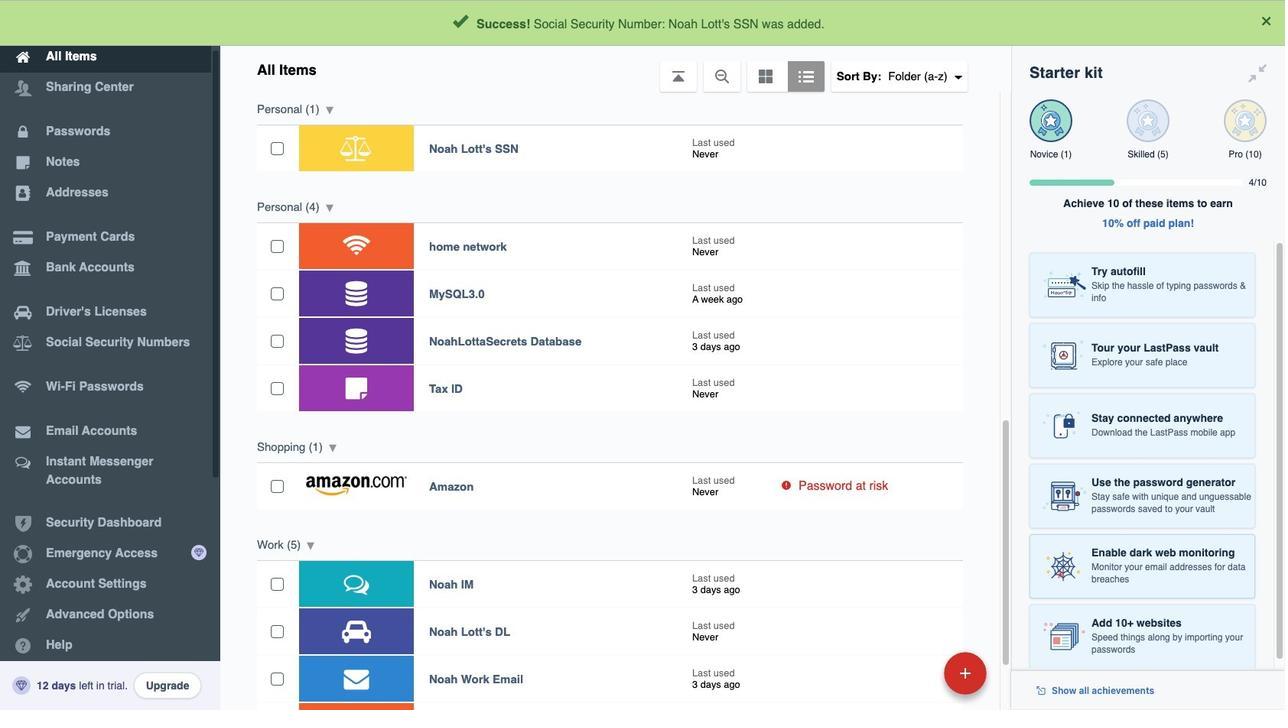 Task type: vqa. For each thing, say whether or not it's contained in the screenshot.
LastPass image in the top left of the page
no



Task type: describe. For each thing, give the bounding box(es) containing it.
new item navigation
[[839, 648, 996, 711]]

new item element
[[839, 652, 992, 695]]

search my vault text field
[[369, 6, 980, 40]]



Task type: locate. For each thing, give the bounding box(es) containing it.
alert
[[0, 0, 1285, 46]]

vault options navigation
[[220, 46, 1011, 92]]

main navigation navigation
[[0, 0, 220, 711]]

Search search field
[[369, 6, 980, 40]]



